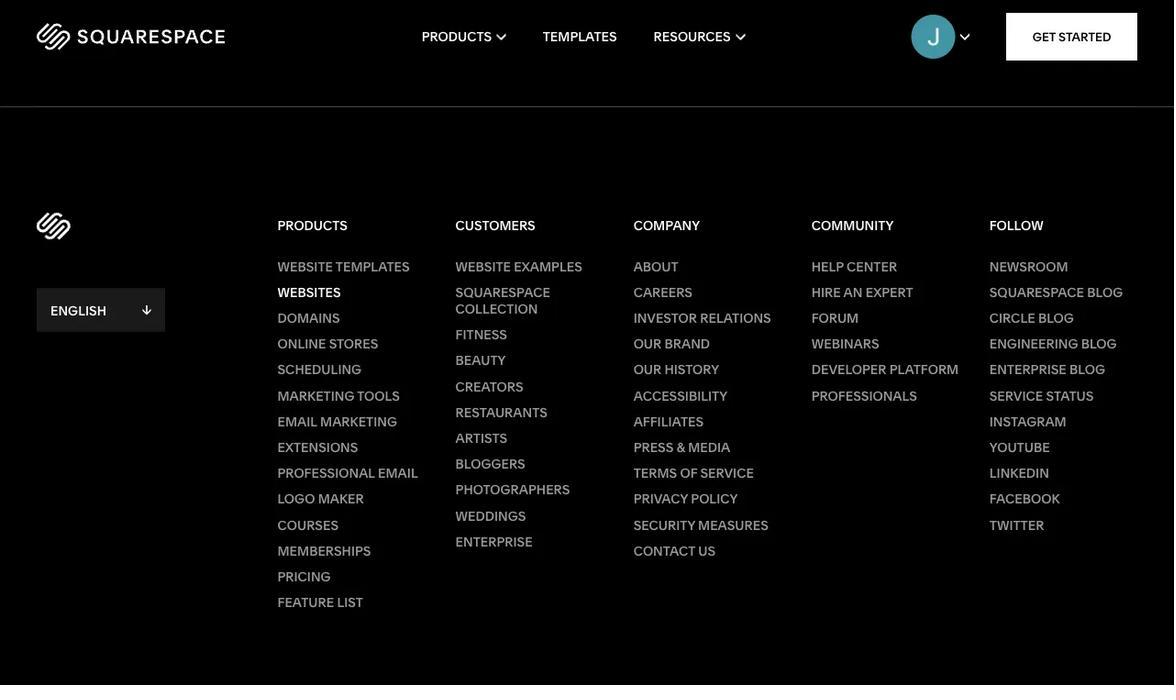 Task type: vqa. For each thing, say whether or not it's contained in the screenshot.
→ in Online Store Local Business Portfolio Restaurant Services → Personal & CV
no



Task type: describe. For each thing, give the bounding box(es) containing it.
bloggers link
[[456, 456, 604, 473]]

2 squarespace logo image from the top
[[37, 213, 71, 240]]

bloggers
[[456, 457, 526, 473]]

examples
[[514, 259, 583, 275]]

terms of service
[[634, 466, 754, 482]]

fitness
[[456, 328, 507, 343]]

accessibility
[[634, 388, 728, 404]]

website examples
[[456, 259, 583, 275]]

affiliates link
[[634, 414, 782, 431]]

press & media
[[634, 440, 731, 456]]

website.
[[303, 1, 420, 37]]

stores
[[329, 337, 378, 352]]

contact
[[634, 544, 696, 559]]

blog for squarespace blog
[[1088, 285, 1123, 301]]

tools
[[357, 388, 400, 404]]

enterprise blog
[[990, 363, 1106, 378]]

squarespace for squarespace is the all‑in‑one platform to build a beautiful website.
[[37, 0, 221, 8]]

about
[[634, 259, 679, 275]]

investor
[[634, 311, 697, 326]]

1 vertical spatial email
[[378, 466, 418, 482]]

history
[[665, 363, 720, 378]]

creators link
[[456, 379, 604, 396]]

our for our brand
[[634, 337, 662, 352]]

beauty link
[[456, 353, 604, 370]]

↓
[[142, 302, 151, 318]]

online
[[278, 337, 326, 352]]

careers link
[[634, 285, 782, 301]]

hire
[[812, 285, 841, 301]]

online stores
[[278, 337, 378, 352]]

circle blog link
[[990, 310, 1138, 327]]

help center
[[812, 259, 898, 275]]

enterprise for enterprise blog
[[990, 363, 1067, 378]]

an
[[844, 285, 863, 301]]

the
[[258, 0, 303, 8]]

press
[[634, 440, 674, 456]]

community
[[812, 218, 894, 234]]

youtube
[[990, 440, 1050, 456]]

blog for engineering blog
[[1082, 337, 1117, 352]]

service status link
[[990, 388, 1138, 405]]

english
[[50, 304, 106, 319]]

1 vertical spatial service
[[701, 466, 754, 482]]

careers
[[634, 285, 693, 301]]

get started
[[1033, 29, 1112, 44]]

photographers
[[456, 483, 570, 498]]

scheduling
[[278, 363, 362, 378]]

accessibility link
[[634, 388, 782, 405]]

linkedin link
[[990, 466, 1138, 482]]

beautiful
[[173, 1, 296, 37]]

security
[[634, 518, 695, 533]]

is
[[228, 0, 251, 8]]

contact us link
[[634, 543, 782, 560]]

blog for enterprise blog
[[1070, 363, 1106, 378]]

artists
[[456, 431, 508, 447]]

forum
[[812, 311, 859, 326]]

all‑in‑one
[[310, 0, 444, 8]]

engineering
[[990, 337, 1079, 352]]

photographers link
[[456, 482, 604, 499]]

squarespace collection
[[456, 285, 550, 317]]

online stores link
[[278, 336, 426, 353]]

brand
[[665, 337, 710, 352]]

websites link
[[278, 285, 426, 301]]

help
[[812, 259, 844, 275]]

0 vertical spatial marketing
[[278, 388, 355, 404]]

privacy policy
[[634, 492, 738, 508]]

resources
[[654, 29, 731, 45]]

website templates link
[[278, 259, 426, 275]]

feature list
[[278, 595, 363, 611]]

pricing
[[278, 570, 331, 585]]

logo
[[278, 492, 315, 508]]

beauty
[[456, 353, 506, 369]]

get
[[1033, 29, 1056, 44]]

of
[[680, 466, 698, 482]]

0 vertical spatial email
[[278, 414, 317, 430]]

circle blog
[[990, 311, 1074, 326]]

squarespace for squarespace blog
[[990, 285, 1085, 301]]

expert
[[866, 285, 914, 301]]

a
[[149, 1, 166, 37]]

terms
[[634, 466, 677, 482]]

developer
[[812, 363, 887, 378]]

scheduling link
[[278, 362, 426, 379]]

professionals
[[812, 388, 918, 404]]

forum link
[[812, 310, 960, 327]]

1 vertical spatial templates
[[336, 259, 410, 275]]



Task type: locate. For each thing, give the bounding box(es) containing it.
youtube link
[[990, 440, 1138, 456]]

0 vertical spatial squarespace logo link
[[37, 23, 255, 50]]

0 horizontal spatial enterprise
[[456, 535, 533, 550]]

our for our history
[[634, 363, 662, 378]]

0 horizontal spatial products
[[278, 218, 348, 234]]

center
[[847, 259, 898, 275]]

twitter link
[[990, 517, 1138, 534]]

hire an expert
[[812, 285, 914, 301]]

help center link
[[812, 259, 960, 275]]

1 vertical spatial our
[[634, 363, 662, 378]]

feature list link
[[278, 595, 426, 612]]

our history link
[[634, 362, 782, 379]]

blog inside squarespace blog "link"
[[1088, 285, 1123, 301]]

our brand link
[[634, 336, 782, 353]]

email down extensions link
[[378, 466, 418, 482]]

1 vertical spatial marketing
[[320, 414, 397, 430]]

circle
[[990, 311, 1036, 326]]

website examples link
[[456, 259, 604, 275]]

products down platform
[[422, 29, 492, 45]]

about link
[[634, 259, 782, 275]]

service up instagram
[[990, 388, 1044, 404]]

our down investor at the top right of page
[[634, 337, 662, 352]]

enterprise
[[990, 363, 1067, 378], [456, 535, 533, 550]]

logo maker link
[[278, 492, 426, 508]]

1 horizontal spatial service
[[990, 388, 1044, 404]]

1 vertical spatial squarespace logo image
[[37, 213, 71, 240]]

creators
[[456, 379, 524, 395]]

investor relations
[[634, 311, 772, 326]]

email up extensions
[[278, 414, 317, 430]]

templates down platform
[[543, 29, 617, 45]]

website up the websites
[[278, 259, 333, 275]]

2 squarespace logo link from the top
[[37, 208, 278, 245]]

0 horizontal spatial templates
[[336, 259, 410, 275]]

0 horizontal spatial website
[[278, 259, 333, 275]]

platform
[[890, 363, 959, 378]]

squarespace logo image
[[37, 23, 225, 50], [37, 213, 71, 240]]

engineering blog
[[990, 337, 1117, 352]]

squarespace inside squarespace is the all‑in‑one platform to build a beautiful website.
[[37, 0, 221, 8]]

twitter
[[990, 518, 1045, 533]]

security measures
[[634, 518, 769, 533]]

enterprise down engineering
[[990, 363, 1067, 378]]

products inside button
[[422, 29, 492, 45]]

restaurants
[[456, 405, 548, 421]]

websites
[[278, 285, 341, 301]]

marketing down scheduling
[[278, 388, 355, 404]]

products up website templates
[[278, 218, 348, 234]]

0 vertical spatial our
[[634, 337, 662, 352]]

website for website examples
[[456, 259, 511, 275]]

blog down squarespace blog
[[1039, 311, 1074, 326]]

squarespace logo link
[[37, 23, 255, 50], [37, 208, 278, 245]]

1 vertical spatial squarespace logo link
[[37, 208, 278, 245]]

0 vertical spatial products
[[422, 29, 492, 45]]

blog
[[1088, 285, 1123, 301], [1039, 311, 1074, 326], [1082, 337, 1117, 352], [1070, 363, 1106, 378]]

1 vertical spatial enterprise
[[456, 535, 533, 550]]

marketing down marketing tools link in the bottom left of the page
[[320, 414, 397, 430]]

enterprise for enterprise
[[456, 535, 533, 550]]

newsroom
[[990, 259, 1069, 275]]

our down the our brand at the right
[[634, 363, 662, 378]]

developer platform link
[[812, 362, 960, 379]]

engineering blog link
[[990, 336, 1138, 353]]

0 vertical spatial enterprise
[[990, 363, 1067, 378]]

linkedin
[[990, 466, 1050, 482]]

2 website from the left
[[456, 259, 511, 275]]

email marketing
[[278, 414, 397, 430]]

enterprise blog link
[[990, 362, 1138, 379]]

1 our from the top
[[634, 337, 662, 352]]

0 horizontal spatial squarespace
[[37, 0, 221, 8]]

customers
[[456, 218, 536, 234]]

webinars link
[[812, 336, 960, 353]]

email
[[278, 414, 317, 430], [378, 466, 418, 482]]

1 horizontal spatial products
[[422, 29, 492, 45]]

0 horizontal spatial service
[[701, 466, 754, 482]]

1 horizontal spatial templates
[[543, 29, 617, 45]]

resources button
[[654, 0, 745, 73]]

1 vertical spatial products
[[278, 218, 348, 234]]

0 vertical spatial squarespace logo image
[[37, 23, 225, 50]]

&
[[677, 440, 685, 456]]

our history
[[634, 363, 720, 378]]

squarespace
[[37, 0, 221, 8], [456, 285, 550, 301], [990, 285, 1085, 301]]

privacy policy link
[[634, 492, 782, 508]]

logo maker
[[278, 492, 364, 508]]

squarespace inside "link"
[[990, 285, 1085, 301]]

blog inside engineering blog link
[[1082, 337, 1117, 352]]

privacy
[[634, 492, 688, 508]]

marketing tools
[[278, 388, 400, 404]]

1 squarespace logo link from the top
[[37, 23, 255, 50]]

terms of service link
[[634, 466, 782, 482]]

blog down newsroom link
[[1088, 285, 1123, 301]]

squarespace for squarespace collection
[[456, 285, 550, 301]]

collection
[[456, 302, 538, 317]]

company
[[634, 218, 700, 234]]

newsroom link
[[990, 259, 1138, 275]]

service up policy
[[701, 466, 754, 482]]

enterprise down weddings at the bottom of page
[[456, 535, 533, 550]]

build
[[72, 1, 142, 37]]

follow
[[990, 218, 1044, 234]]

2 our from the top
[[634, 363, 662, 378]]

0 vertical spatial templates
[[543, 29, 617, 45]]

instagram
[[990, 414, 1067, 430]]

1 horizontal spatial enterprise
[[990, 363, 1067, 378]]

facebook
[[990, 492, 1061, 508]]

0 horizontal spatial email
[[278, 414, 317, 430]]

templates
[[543, 29, 617, 45], [336, 259, 410, 275]]

domains link
[[278, 310, 426, 327]]

templates link
[[543, 0, 617, 73]]

domains
[[278, 311, 340, 326]]

webinars
[[812, 337, 880, 352]]

security measures link
[[634, 517, 782, 534]]

website for website templates
[[278, 259, 333, 275]]

courses link
[[278, 517, 426, 534]]

blog up status
[[1070, 363, 1106, 378]]

blog for circle blog
[[1039, 311, 1074, 326]]

0 vertical spatial service
[[990, 388, 1044, 404]]

products button
[[422, 0, 506, 73]]

1 horizontal spatial squarespace
[[456, 285, 550, 301]]

extensions
[[278, 440, 358, 456]]

instagram link
[[990, 414, 1138, 431]]

1 horizontal spatial website
[[456, 259, 511, 275]]

press & media link
[[634, 440, 782, 456]]

memberships link
[[278, 543, 426, 560]]

2 horizontal spatial squarespace
[[990, 285, 1085, 301]]

squarespace is the all‑in‑one platform to build a beautiful website.
[[37, 0, 570, 37]]

restaurants link
[[456, 405, 604, 421]]

platform
[[451, 0, 570, 8]]

courses
[[278, 518, 339, 533]]

to
[[37, 1, 65, 37]]

products
[[422, 29, 492, 45], [278, 218, 348, 234]]

list
[[337, 595, 363, 611]]

pricing link
[[278, 569, 426, 586]]

contact us
[[634, 544, 716, 559]]

website templates
[[278, 259, 410, 275]]

our brand
[[634, 337, 710, 352]]

1 horizontal spatial email
[[378, 466, 418, 482]]

1 squarespace logo image from the top
[[37, 23, 225, 50]]

fitness link
[[456, 327, 604, 344]]

enterprise link
[[456, 534, 604, 551]]

blog down circle blog link
[[1082, 337, 1117, 352]]

blog inside enterprise blog link
[[1070, 363, 1106, 378]]

marketing tools link
[[278, 388, 426, 405]]

maker
[[318, 492, 364, 508]]

1 website from the left
[[278, 259, 333, 275]]

facebook link
[[990, 492, 1138, 508]]

memberships
[[278, 544, 371, 559]]

blog inside circle blog link
[[1039, 311, 1074, 326]]

professional email
[[278, 466, 418, 482]]

templates up the websites 'link'
[[336, 259, 410, 275]]

website up squarespace collection
[[456, 259, 511, 275]]



